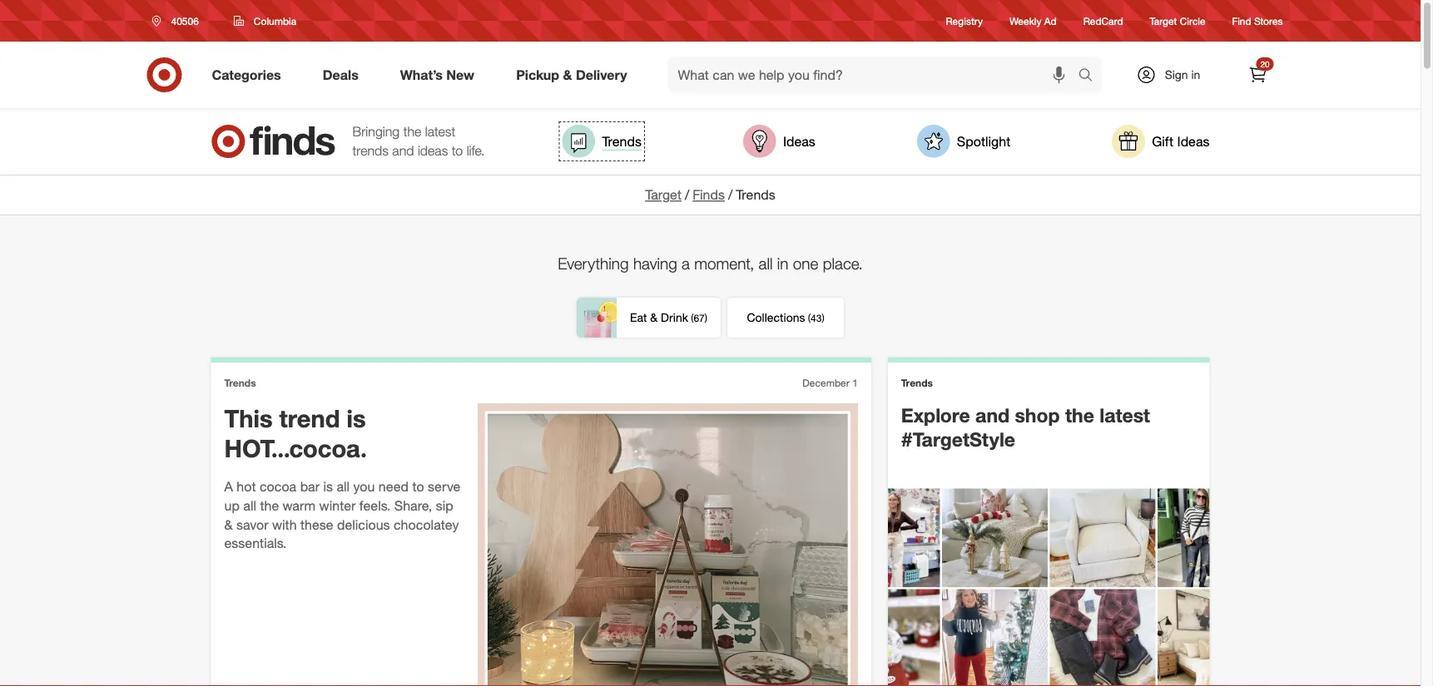 Task type: vqa. For each thing, say whether or not it's contained in the screenshot.
membership
no



Task type: describe. For each thing, give the bounding box(es) containing it.
target for target / finds / trends
[[646, 187, 682, 203]]

one
[[793, 254, 819, 273]]

trends up explore
[[902, 377, 933, 390]]

deals link
[[309, 57, 380, 93]]

trends link
[[562, 125, 642, 158]]

gift ideas link
[[1113, 125, 1210, 158]]

is inside the 'a hot cocoa bar is all you need to serve up all the warm winter feels. share, sip & savor with these delicious chocolatey essentials.'
[[323, 479, 333, 495]]

hot...cocoa.
[[224, 434, 367, 464]]

0 horizontal spatial all
[[243, 498, 256, 514]]

redcard
[[1084, 15, 1124, 27]]

40506
[[171, 15, 199, 27]]

registry link
[[946, 14, 983, 28]]

trends right finds link
[[736, 187, 776, 203]]

find stores link
[[1233, 14, 1284, 28]]

ideas inside ideas link
[[784, 133, 816, 150]]

columbia button
[[223, 6, 307, 36]]

gift ideas
[[1153, 133, 1210, 150]]

drink
[[661, 311, 689, 325]]

) inside eat & drink ( 67 )
[[705, 312, 708, 325]]

latest inside bringing the latest trends and ideas to life.
[[425, 124, 456, 140]]

find stores
[[1233, 15, 1284, 27]]

1 / from the left
[[685, 187, 690, 203]]

life.
[[467, 143, 485, 159]]

sign in link
[[1123, 57, 1227, 93]]

trends up this
[[224, 377, 256, 390]]

( inside eat & drink ( 67 )
[[691, 312, 694, 325]]

#targetstyle
[[902, 428, 1016, 451]]

eat
[[630, 311, 647, 325]]

40506 button
[[141, 6, 216, 36]]

circle
[[1181, 15, 1206, 27]]

20 link
[[1240, 57, 1277, 93]]

this
[[224, 404, 273, 434]]

essentials.
[[224, 536, 287, 552]]

cocoa
[[260, 479, 297, 495]]

a hot cocoa bar is all you need to serve up all the warm winter feels. share, sip & savor with these delicious chocolatey essentials.
[[224, 479, 461, 552]]

weekly ad
[[1010, 15, 1057, 27]]

& inside the 'a hot cocoa bar is all you need to serve up all the warm winter feels. share, sip & savor with these delicious chocolatey essentials.'
[[224, 517, 233, 533]]

) inside collections ( 43 )
[[822, 312, 825, 325]]

1
[[853, 377, 858, 390]]

chocolatey
[[394, 517, 459, 533]]

eat & drink ( 67 )
[[630, 311, 708, 325]]

to inside bringing the latest trends and ideas to life.
[[452, 143, 463, 159]]

trends down 'delivery'
[[602, 133, 642, 150]]

registry
[[946, 15, 983, 27]]

explore
[[902, 404, 971, 427]]

a
[[224, 479, 233, 495]]

& for pickup
[[563, 67, 572, 83]]

weekly ad link
[[1010, 14, 1057, 28]]

pickup & delivery link
[[502, 57, 648, 93]]

2 / from the left
[[729, 187, 733, 203]]

savor
[[237, 517, 269, 533]]

redcard link
[[1084, 14, 1124, 28]]

the inside bringing the latest trends and ideas to life.
[[404, 124, 422, 140]]

target circle
[[1150, 15, 1206, 27]]

bar
[[300, 479, 320, 495]]

spotlight link
[[917, 125, 1011, 158]]

feels.
[[360, 498, 391, 514]]

to inside the 'a hot cocoa bar is all you need to serve up all the warm winter feels. share, sip & savor with these delicious chocolatey essentials.'
[[413, 479, 424, 495]]

search button
[[1071, 57, 1111, 97]]

a
[[682, 254, 690, 273]]

What can we help you find? suggestions appear below search field
[[668, 57, 1083, 93]]

sign in
[[1165, 67, 1201, 82]]

moment,
[[695, 254, 755, 273]]

target / finds / trends
[[646, 187, 776, 203]]

winter
[[319, 498, 356, 514]]

and inside bringing the latest trends and ideas to life.
[[393, 143, 414, 159]]

with
[[272, 517, 297, 533]]

target for target circle
[[1150, 15, 1178, 27]]

trends
[[353, 143, 389, 159]]

december
[[803, 377, 850, 390]]

1 vertical spatial in
[[778, 254, 789, 273]]

what's new link
[[386, 57, 496, 93]]

serve
[[428, 479, 461, 495]]



Task type: locate. For each thing, give the bounding box(es) containing it.
gift
[[1153, 133, 1174, 150]]

/ left finds link
[[685, 187, 690, 203]]

0 horizontal spatial the
[[260, 498, 279, 514]]

0 horizontal spatial is
[[323, 479, 333, 495]]

new
[[447, 67, 475, 83]]

0 vertical spatial latest
[[425, 124, 456, 140]]

target left circle
[[1150, 15, 1178, 27]]

1 horizontal spatial ideas
[[1178, 133, 1210, 150]]

up
[[224, 498, 240, 514]]

1 ideas from the left
[[784, 133, 816, 150]]

the up ideas
[[404, 124, 422, 140]]

1 horizontal spatial the
[[404, 124, 422, 140]]

0 vertical spatial is
[[347, 404, 366, 434]]

& right eat
[[651, 311, 658, 325]]

categories
[[212, 67, 281, 83]]

pickup & delivery
[[516, 67, 627, 83]]

shop
[[1015, 404, 1061, 427]]

and left ideas
[[393, 143, 414, 159]]

ideas inside 'gift ideas' link
[[1178, 133, 1210, 150]]

0 horizontal spatial (
[[691, 312, 694, 325]]

pickup
[[516, 67, 560, 83]]

0 vertical spatial all
[[759, 254, 773, 273]]

1 horizontal spatial (
[[808, 312, 811, 325]]

1 vertical spatial latest
[[1100, 404, 1151, 427]]

collections
[[747, 311, 806, 325]]

the down the cocoa
[[260, 498, 279, 514]]

67
[[694, 312, 705, 325]]

0 vertical spatial target
[[1150, 15, 1178, 27]]

target left finds
[[646, 187, 682, 203]]

( inside collections ( 43 )
[[808, 312, 811, 325]]

to up the share,
[[413, 479, 424, 495]]

2 ideas from the left
[[1178, 133, 1210, 150]]

is
[[347, 404, 366, 434], [323, 479, 333, 495]]

is right bar
[[323, 479, 333, 495]]

search
[[1071, 68, 1111, 85]]

is right trend
[[347, 404, 366, 434]]

( right collections
[[808, 312, 811, 325]]

to left life. on the top left of page
[[452, 143, 463, 159]]

1 vertical spatial target
[[646, 187, 682, 203]]

20
[[1261, 59, 1270, 69]]

2 vertical spatial &
[[224, 517, 233, 533]]

everything having a moment, all in one place.
[[558, 254, 863, 273]]

explore and shop the latest #targetstyle
[[902, 404, 1151, 451]]

bringing
[[353, 124, 400, 140]]

1 horizontal spatial &
[[563, 67, 572, 83]]

2 ( from the left
[[808, 312, 811, 325]]

warm
[[283, 498, 316, 514]]

all up winter
[[337, 479, 350, 495]]

december 1
[[803, 377, 858, 390]]

all
[[759, 254, 773, 273], [337, 479, 350, 495], [243, 498, 256, 514]]

)
[[705, 312, 708, 325], [822, 312, 825, 325]]

having
[[634, 254, 678, 273]]

find
[[1233, 15, 1252, 27]]

1 vertical spatial and
[[976, 404, 1010, 427]]

the right shop
[[1066, 404, 1095, 427]]

&
[[563, 67, 572, 83], [651, 311, 658, 325], [224, 517, 233, 533]]

deals
[[323, 67, 359, 83]]

delicious
[[337, 517, 390, 533]]

(
[[691, 312, 694, 325], [808, 312, 811, 325]]

bringing the latest trends and ideas to life.
[[353, 124, 485, 159]]

finds link
[[693, 187, 725, 203]]

ad
[[1045, 15, 1057, 27]]

1 horizontal spatial to
[[452, 143, 463, 159]]

target link
[[646, 187, 682, 203]]

in
[[1192, 67, 1201, 82], [778, 254, 789, 273]]

sign
[[1165, 67, 1189, 82]]

/ right finds
[[729, 187, 733, 203]]

finds
[[693, 187, 725, 203]]

0 horizontal spatial )
[[705, 312, 708, 325]]

target
[[1150, 15, 1178, 27], [646, 187, 682, 203]]

1 horizontal spatial )
[[822, 312, 825, 325]]

hot
[[237, 479, 256, 495]]

2 vertical spatial the
[[260, 498, 279, 514]]

is inside this trend is hot...cocoa.
[[347, 404, 366, 434]]

place.
[[823, 254, 863, 273]]

stores
[[1255, 15, 1284, 27]]

1 vertical spatial the
[[1066, 404, 1095, 427]]

share,
[[395, 498, 432, 514]]

target inside "link"
[[1150, 15, 1178, 27]]

& right pickup
[[563, 67, 572, 83]]

2 horizontal spatial &
[[651, 311, 658, 325]]

0 horizontal spatial latest
[[425, 124, 456, 140]]

0 horizontal spatial and
[[393, 143, 414, 159]]

ideas
[[418, 143, 448, 159]]

1 horizontal spatial /
[[729, 187, 733, 203]]

target circle link
[[1150, 14, 1206, 28]]

& down up
[[224, 517, 233, 533]]

1 horizontal spatial target
[[1150, 15, 1178, 27]]

the inside the 'a hot cocoa bar is all you need to serve up all the warm winter feels. share, sip & savor with these delicious chocolatey essentials.'
[[260, 498, 279, 514]]

this trend is hot...cocoa.
[[224, 404, 367, 464]]

1 horizontal spatial latest
[[1100, 404, 1151, 427]]

0 vertical spatial and
[[393, 143, 414, 159]]

2 horizontal spatial all
[[759, 254, 773, 273]]

1 vertical spatial &
[[651, 311, 658, 325]]

trend
[[279, 404, 340, 434]]

0 horizontal spatial target
[[646, 187, 682, 203]]

target finds image
[[211, 125, 336, 158]]

collage of people showing off their #targetstyle image
[[888, 489, 1210, 687]]

everything
[[558, 254, 629, 273]]

in left one
[[778, 254, 789, 273]]

) right drink
[[705, 312, 708, 325]]

collections ( 43 )
[[747, 311, 825, 325]]

0 horizontal spatial /
[[685, 187, 690, 203]]

0 horizontal spatial in
[[778, 254, 789, 273]]

sip
[[436, 498, 454, 514]]

& for eat
[[651, 311, 658, 325]]

1 ( from the left
[[691, 312, 694, 325]]

latest inside explore and shop the latest #targetstyle
[[1100, 404, 1151, 427]]

delivery
[[576, 67, 627, 83]]

what's
[[400, 67, 443, 83]]

0 vertical spatial in
[[1192, 67, 1201, 82]]

this trend is hot...cocoa. image
[[478, 404, 858, 687]]

you
[[354, 479, 375, 495]]

and inside explore and shop the latest #targetstyle
[[976, 404, 1010, 427]]

latest
[[425, 124, 456, 140], [1100, 404, 1151, 427]]

0 vertical spatial &
[[563, 67, 572, 83]]

columbia
[[254, 15, 297, 27]]

and up the #targetstyle
[[976, 404, 1010, 427]]

categories link
[[198, 57, 302, 93]]

weekly
[[1010, 15, 1042, 27]]

to
[[452, 143, 463, 159], [413, 479, 424, 495]]

0 vertical spatial to
[[452, 143, 463, 159]]

the inside explore and shop the latest #targetstyle
[[1066, 404, 1095, 427]]

0 horizontal spatial to
[[413, 479, 424, 495]]

1 vertical spatial is
[[323, 479, 333, 495]]

0 horizontal spatial &
[[224, 517, 233, 533]]

1 vertical spatial all
[[337, 479, 350, 495]]

1 horizontal spatial and
[[976, 404, 1010, 427]]

trends
[[602, 133, 642, 150], [736, 187, 776, 203], [224, 377, 256, 390], [902, 377, 933, 390]]

2 horizontal spatial the
[[1066, 404, 1095, 427]]

ideas
[[784, 133, 816, 150], [1178, 133, 1210, 150]]

43
[[811, 312, 822, 325]]

2 vertical spatial all
[[243, 498, 256, 514]]

/
[[685, 187, 690, 203], [729, 187, 733, 203]]

1 horizontal spatial in
[[1192, 67, 1201, 82]]

what's new
[[400, 67, 475, 83]]

these
[[301, 517, 334, 533]]

0 horizontal spatial ideas
[[784, 133, 816, 150]]

all right up
[[243, 498, 256, 514]]

1 vertical spatial to
[[413, 479, 424, 495]]

need
[[379, 479, 409, 495]]

2 ) from the left
[[822, 312, 825, 325]]

) right collections
[[822, 312, 825, 325]]

all left one
[[759, 254, 773, 273]]

ideas link
[[744, 125, 816, 158]]

0 vertical spatial the
[[404, 124, 422, 140]]

( right drink
[[691, 312, 694, 325]]

in right sign
[[1192, 67, 1201, 82]]

spotlight
[[957, 133, 1011, 150]]

1 horizontal spatial all
[[337, 479, 350, 495]]

the
[[404, 124, 422, 140], [1066, 404, 1095, 427], [260, 498, 279, 514]]

1 horizontal spatial is
[[347, 404, 366, 434]]

1 ) from the left
[[705, 312, 708, 325]]



